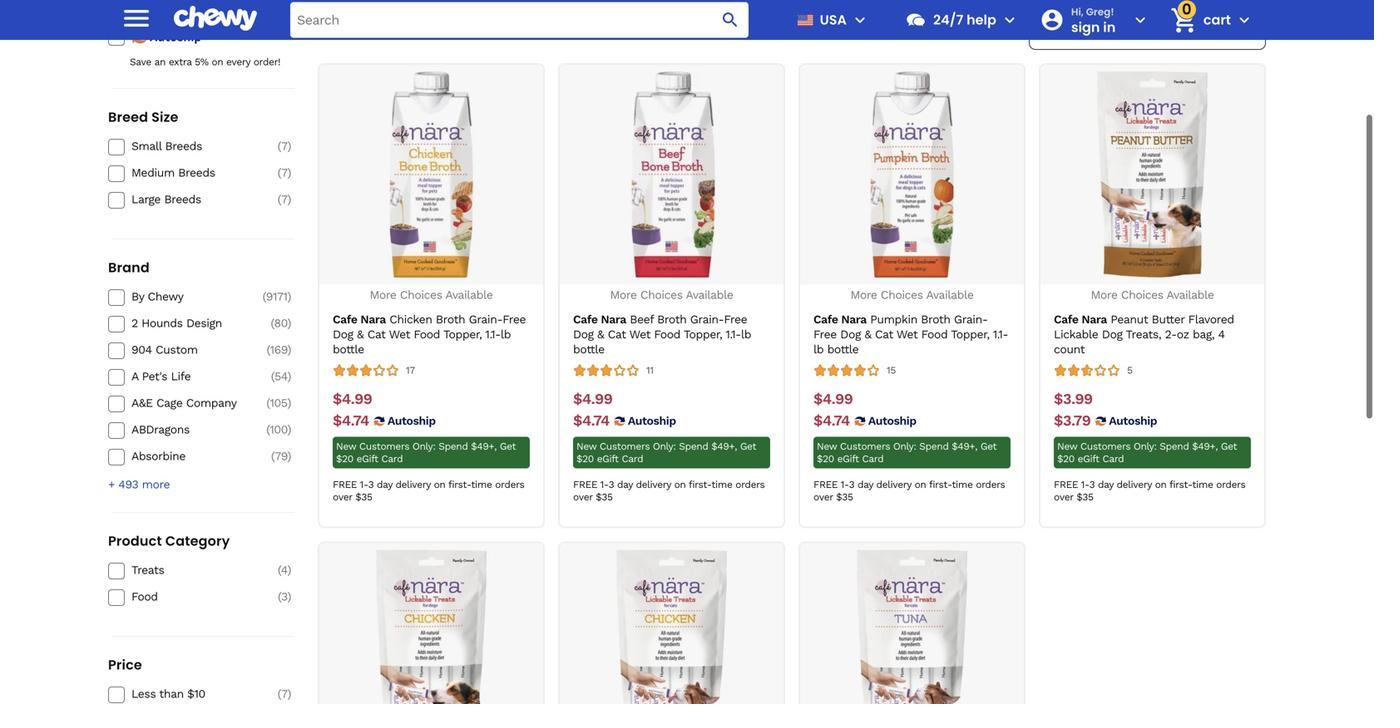 Task type: describe. For each thing, give the bounding box(es) containing it.
medium breeds
[[131, 166, 215, 180]]

904 custom link
[[131, 343, 250, 358]]

orders for pumpkin broth grain- free dog & cat wet food topper, 1.1- lb bottle
[[976, 479, 1006, 491]]

pumpkin
[[871, 313, 918, 327]]

3 for peanut butter flavored lickable dog treats, 2-oz bag, 4 count
[[1090, 479, 1095, 491]]

) for a pet's life
[[288, 370, 291, 384]]

only: for beef
[[653, 441, 676, 453]]

( for abdragons
[[266, 423, 270, 437]]

chewy home image
[[174, 0, 257, 37]]

results
[[374, 15, 419, 31]]

5
[[1127, 365, 1133, 377]]

save an extra 5% on every order!
[[130, 56, 280, 68]]

( for absorbine
[[271, 450, 275, 464]]

chewy
[[148, 290, 184, 304]]

beef
[[630, 313, 654, 327]]

) for small breeds
[[288, 139, 291, 153]]

spend for beef broth grain-free dog & cat wet food topper, 1.1-lb bottle
[[679, 441, 709, 453]]

$35 for beef broth grain-free dog & cat wet food topper, 1.1-lb bottle
[[596, 492, 613, 503]]

only: for peanut
[[1134, 441, 1157, 453]]

food inside food link
[[131, 591, 158, 604]]

2 hounds design
[[131, 317, 222, 330]]

cart link
[[1164, 0, 1231, 40]]

only: for chicken
[[413, 441, 436, 453]]

new customers only: spend $49+, get $20 egift card for chicken
[[336, 441, 516, 465]]

autoship for beef broth grain-free dog & cat wet food topper, 1.1-lb bottle
[[628, 414, 676, 428]]

price
[[108, 656, 142, 675]]

2
[[131, 317, 138, 330]]

peanut
[[1111, 313, 1149, 327]]

broth for chicken
[[436, 313, 465, 327]]

breed size
[[108, 108, 179, 127]]

904 custom
[[131, 343, 198, 357]]

sign
[[1072, 18, 1100, 36]]

large breeds link
[[131, 192, 250, 207]]

delivery for beef broth grain-free dog & cat wet food topper, 1.1-lb bottle
[[636, 479, 671, 491]]

( 100 )
[[266, 423, 291, 437]]

pet's
[[142, 370, 167, 384]]

new for pumpkin broth grain- free dog & cat wet food topper, 1.1- lb bottle
[[817, 441, 837, 453]]

grain- for pumpkin broth grain- free dog & cat wet food topper, 1.1- lb bottle
[[954, 313, 988, 327]]

$4.99 for chicken broth grain-free dog & cat wet food topper, 1.1-lb bottle
[[333, 391, 372, 408]]

$35 for peanut butter flavored lickable dog treats, 2-oz bag, 4 count
[[1077, 492, 1094, 503]]

absorbine
[[131, 450, 186, 464]]

count
[[1054, 343, 1085, 357]]

breed
[[108, 108, 148, 127]]

day for pumpkin broth grain- free dog & cat wet food topper, 1.1- lb bottle
[[858, 479, 873, 491]]

bottle for chicken broth grain-free dog & cat wet food topper, 1.1-lb bottle
[[333, 343, 364, 357]]

treats link
[[131, 563, 250, 578]]

1 - 7 of 7 results
[[318, 15, 419, 31]]

( 7 ) for medium breeds
[[278, 166, 291, 180]]

9171
[[266, 290, 288, 304]]

than
[[159, 688, 184, 702]]

get for pumpkin broth grain- free dog & cat wet food topper, 1.1- lb bottle
[[981, 441, 997, 453]]

small breeds link
[[131, 139, 250, 154]]

broth for pumpkin
[[921, 313, 951, 327]]

egift for pumpkin broth grain- free dog & cat wet food topper, 1.1- lb bottle
[[838, 454, 859, 465]]

autoship link
[[130, 27, 250, 47]]

$3.99
[[1054, 391, 1093, 408]]

day for peanut butter flavored lickable dog treats, 2-oz bag, 4 count
[[1098, 479, 1114, 491]]

order!
[[254, 56, 280, 68]]

cafe for peanut butter flavored lickable dog treats, 2-oz bag, 4 count
[[1054, 313, 1079, 327]]

free 1-3 day delivery on first-time orders over $35 for beef broth grain-free dog & cat wet food topper, 1.1-lb bottle
[[573, 479, 765, 503]]

+
[[108, 478, 115, 492]]

cafe nara peanut butter flavored lickable dog treats, 2-oz bag, 4 count image
[[1050, 72, 1256, 278]]

on for chicken broth grain-free dog & cat wet food topper, 1.1-lb bottle
[[434, 479, 446, 491]]

egift for chicken broth grain-free dog & cat wet food topper, 1.1-lb bottle
[[357, 454, 378, 465]]

flavored
[[1189, 313, 1235, 327]]

oz
[[1177, 328, 1190, 342]]

food link
[[131, 590, 250, 605]]

( 80 )
[[271, 317, 291, 330]]

product category
[[108, 532, 230, 551]]

11
[[647, 365, 654, 377]]

cafe nara chicken flavored lickable dog treats, 2-oz bag, 4 count image
[[328, 550, 535, 705]]

24/7
[[934, 10, 964, 29]]

egift for peanut butter flavored lickable dog treats, 2-oz bag, 4 count
[[1078, 454, 1100, 465]]

every
[[226, 56, 250, 68]]

help
[[967, 10, 997, 29]]

$3.99 text field
[[1054, 391, 1093, 409]]

autoship for peanut butter flavored lickable dog treats, 2-oz bag, 4 count
[[1109, 414, 1158, 428]]

more for chicken
[[370, 288, 397, 302]]

treats,
[[1126, 328, 1162, 342]]

large
[[131, 193, 161, 206]]

greg!
[[1086, 5, 1115, 19]]

cafe nara chicken broth grain-free dog & cat wet food topper, 1.1-lb bottle image
[[328, 72, 535, 278]]

available for chicken
[[446, 288, 493, 302]]

peanut butter flavored lickable dog treats, 2-oz bag, 4 count
[[1054, 313, 1235, 357]]

( 169 )
[[267, 343, 291, 357]]

3 for pumpkin broth grain- free dog & cat wet food topper, 1.1- lb bottle
[[849, 479, 855, 491]]

$10
[[187, 688, 205, 702]]

dog for beef
[[573, 328, 594, 342]]

choices for peanut
[[1122, 288, 1164, 302]]

breeds for medium breeds
[[178, 166, 215, 180]]

hounds
[[142, 317, 183, 330]]

( for large breeds
[[278, 193, 281, 206]]

dog for chicken
[[333, 328, 353, 342]]

small breeds
[[131, 139, 202, 153]]

cage
[[156, 397, 183, 410]]

more for beef
[[610, 288, 637, 302]]

new for chicken broth grain-free dog & cat wet food topper, 1.1-lb bottle
[[336, 441, 356, 453]]

free 1-3 day delivery on first-time orders over $35 for chicken broth grain-free dog & cat wet food topper, 1.1-lb bottle
[[333, 479, 525, 503]]

free 1-3 day delivery on first-time orders over $35 for peanut butter flavored lickable dog treats, 2-oz bag, 4 count
[[1054, 479, 1246, 503]]

( 9171 )
[[263, 290, 291, 304]]

items image
[[1169, 6, 1199, 35]]

available for beef
[[686, 288, 734, 302]]

cart
[[1204, 10, 1231, 29]]

80
[[274, 317, 288, 330]]

1.1- for chicken broth grain-free dog & cat wet food topper, 1.1-lb bottle
[[485, 328, 501, 342]]

$4.74 for pumpkin broth grain- free dog & cat wet food topper, 1.1- lb bottle
[[814, 412, 850, 430]]

lickable
[[1054, 328, 1099, 342]]

life
[[171, 370, 191, 384]]

delivery for pumpkin broth grain- free dog & cat wet food topper, 1.1- lb bottle
[[877, 479, 912, 491]]

more for pumpkin
[[851, 288, 877, 302]]

$4.99 text field for chicken broth grain-free dog & cat wet food topper, 1.1-lb bottle
[[333, 391, 372, 409]]

free for beef broth grain-free dog & cat wet food topper, 1.1-lb bottle
[[573, 479, 598, 491]]

new for peanut butter flavored lickable dog treats, 2-oz bag, 4 count
[[1058, 441, 1078, 453]]

79
[[275, 450, 288, 464]]

$3.79 text field
[[1054, 412, 1091, 431]]

+ 493 more
[[108, 478, 170, 492]]

cart menu image
[[1235, 10, 1255, 30]]

cafe for chicken broth grain-free dog & cat wet food topper, 1.1-lb bottle
[[333, 313, 357, 327]]

$4.99 text field for beef broth grain-free dog & cat wet food topper, 1.1-lb bottle
[[573, 391, 613, 409]]

day for chicken broth grain-free dog & cat wet food topper, 1.1-lb bottle
[[377, 479, 393, 491]]

4 inside peanut butter flavored lickable dog treats, 2-oz bag, 4 count
[[1219, 328, 1225, 342]]

cafe nara tuna flavored lickable cat treats, 2-oz bag, 4 count image
[[809, 550, 1016, 705]]

a pet's life
[[131, 370, 191, 384]]

hi, greg! sign in
[[1072, 5, 1116, 36]]

chicken
[[390, 313, 432, 327]]

free for chicken broth grain-free dog & cat wet food topper, 1.1-lb bottle
[[503, 313, 526, 327]]

& for pumpkin
[[865, 328, 872, 342]]

abdragons
[[131, 423, 190, 437]]

absorbine link
[[131, 449, 250, 464]]

product
[[108, 532, 162, 551]]

( 54 )
[[271, 370, 291, 384]]

submit search image
[[721, 10, 741, 30]]

small
[[131, 139, 162, 153]]

customers for chicken broth grain-free dog & cat wet food topper, 1.1-lb bottle
[[359, 441, 410, 453]]

cafe nara chicken flavored lickable cat treats, 2-oz bag, 4 count image
[[569, 550, 775, 705]]

custom
[[156, 343, 198, 357]]

( for less than $10
[[278, 688, 281, 702]]

) for abdragons
[[288, 423, 291, 437]]

1- for beef broth grain-free dog & cat wet food topper, 1.1-lb bottle
[[600, 479, 609, 491]]

less than $10 link
[[131, 687, 250, 702]]

pumpkin broth grain- free dog & cat wet food topper, 1.1- lb bottle
[[814, 313, 1009, 357]]

beef broth grain-free dog & cat wet food topper, 1.1-lb bottle
[[573, 313, 751, 357]]

) for less than $10
[[288, 688, 291, 702]]

( for medium breeds
[[278, 166, 281, 180]]

less than $10
[[131, 688, 205, 702]]

get for beef broth grain-free dog & cat wet food topper, 1.1-lb bottle
[[740, 441, 757, 453]]

cafe for pumpkin broth grain- free dog & cat wet food topper, 1.1- lb bottle
[[814, 313, 838, 327]]

by chewy link
[[131, 290, 250, 305]]

butter
[[1152, 313, 1185, 327]]

a pet's life link
[[131, 370, 250, 385]]

( for a&e cage company
[[266, 397, 270, 410]]

15
[[887, 365, 896, 377]]

topper, for pumpkin
[[951, 328, 990, 342]]

free for pumpkin broth grain- free dog & cat wet food topper, 1.1- lb bottle
[[814, 479, 838, 491]]

( 4 )
[[278, 564, 291, 578]]

company
[[186, 397, 237, 410]]

choices for beef
[[641, 288, 683, 302]]

) for a&e cage company
[[288, 397, 291, 410]]

bag,
[[1193, 328, 1215, 342]]

customers for peanut butter flavored lickable dog treats, 2-oz bag, 4 count
[[1081, 441, 1131, 453]]



Task type: vqa. For each thing, say whether or not it's contained in the screenshot.


Task type: locate. For each thing, give the bounding box(es) containing it.
autoship for pumpkin broth grain- free dog & cat wet food topper, 1.1- lb bottle
[[869, 414, 917, 428]]

over for beef broth grain-free dog & cat wet food topper, 1.1-lb bottle
[[573, 492, 593, 503]]

wet
[[389, 328, 410, 342], [630, 328, 651, 342], [897, 328, 918, 342]]

4 new from the left
[[1058, 441, 1078, 453]]

new customers only: spend $49+, get $20 egift card for pumpkin
[[817, 441, 997, 465]]

breeds for small breeds
[[165, 139, 202, 153]]

1 horizontal spatial $4.99 text field
[[573, 391, 613, 409]]

4
[[1219, 328, 1225, 342], [281, 564, 288, 578]]

nara left chicken
[[361, 313, 386, 327]]

cafe nara for beef broth grain-free dog & cat wet food topper, 1.1-lb bottle
[[573, 313, 626, 327]]

3 delivery from the left
[[877, 479, 912, 491]]

1 horizontal spatial cat
[[608, 328, 626, 342]]

$49+, for pumpkin broth grain- free dog & cat wet food topper, 1.1- lb bottle
[[952, 441, 978, 453]]

2 spend from the left
[[679, 441, 709, 453]]

1 vertical spatial 4
[[281, 564, 288, 578]]

broth right pumpkin
[[921, 313, 951, 327]]

1 horizontal spatial free
[[724, 313, 747, 327]]

1 topper, from the left
[[444, 328, 482, 342]]

( for a pet's life
[[271, 370, 275, 384]]

customers for beef broth grain-free dog & cat wet food topper, 1.1-lb bottle
[[600, 441, 650, 453]]

available up flavored
[[1167, 288, 1214, 302]]

wet inside pumpkin broth grain- free dog & cat wet food topper, 1.1- lb bottle
[[897, 328, 918, 342]]

& inside pumpkin broth grain- free dog & cat wet food topper, 1.1- lb bottle
[[865, 328, 872, 342]]

more up peanut
[[1091, 288, 1118, 302]]

0 horizontal spatial wet
[[389, 328, 410, 342]]

more choices available up chicken
[[370, 288, 493, 302]]

0 horizontal spatial 4
[[281, 564, 288, 578]]

2 & from the left
[[597, 328, 604, 342]]

category
[[165, 532, 230, 551]]

2 $49+, from the left
[[712, 441, 737, 453]]

1 horizontal spatial broth
[[657, 313, 687, 327]]

in
[[1104, 18, 1116, 36]]

1 $20 from the left
[[336, 454, 354, 465]]

$4.99 text field
[[333, 391, 372, 409], [573, 391, 613, 409]]

0 horizontal spatial bottle
[[333, 343, 364, 357]]

4 nara from the left
[[1082, 313, 1107, 327]]

food inside chicken broth grain-free dog & cat wet food topper, 1.1-lb bottle
[[414, 328, 440, 342]]

usa button
[[790, 0, 870, 40]]

0 horizontal spatial lb
[[501, 328, 511, 342]]

1 horizontal spatial bottle
[[573, 343, 605, 357]]

11 ) from the top
[[288, 564, 291, 578]]

2 horizontal spatial lb
[[814, 343, 824, 357]]

1
[[318, 15, 323, 31]]

( for 2 hounds design
[[271, 317, 274, 330]]

customers down $3.79 text field
[[1081, 441, 1131, 453]]

extra
[[169, 56, 192, 68]]

169
[[270, 343, 288, 357]]

0 horizontal spatial menu image
[[120, 1, 153, 35]]

1 bottle from the left
[[333, 343, 364, 357]]

$49+, for peanut butter flavored lickable dog treats, 2-oz bag, 4 count
[[1193, 441, 1218, 453]]

1 spend from the left
[[439, 441, 468, 453]]

1- for pumpkin broth grain- free dog & cat wet food topper, 1.1- lb bottle
[[841, 479, 849, 491]]

3 new from the left
[[817, 441, 837, 453]]

day
[[377, 479, 393, 491], [617, 479, 633, 491], [858, 479, 873, 491], [1098, 479, 1114, 491]]

free for chicken broth grain-free dog & cat wet food topper, 1.1-lb bottle
[[333, 479, 357, 491]]

2 ) from the top
[[288, 166, 291, 180]]

medium breeds link
[[131, 166, 250, 181]]

3 $49+, from the left
[[952, 441, 978, 453]]

more choices available up the beef
[[610, 288, 734, 302]]

2 cat from the left
[[608, 328, 626, 342]]

1 new customers only: spend $49+, get $20 egift card from the left
[[336, 441, 516, 465]]

$20 for beef broth grain-free dog & cat wet food topper, 1.1-lb bottle
[[577, 454, 594, 465]]

nara for beef
[[601, 313, 626, 327]]

2 1- from the left
[[600, 479, 609, 491]]

choices up chicken
[[400, 288, 442, 302]]

( for 904 custom
[[267, 343, 270, 357]]

free inside chicken broth grain-free dog & cat wet food topper, 1.1-lb bottle
[[503, 313, 526, 327]]

card for beef broth grain-free dog & cat wet food topper, 1.1-lb bottle
[[622, 454, 643, 465]]

cat for chicken
[[368, 328, 386, 342]]

( for food
[[278, 591, 281, 604]]

1 horizontal spatial $4.74 text field
[[814, 412, 850, 431]]

delivery for chicken broth grain-free dog & cat wet food topper, 1.1-lb bottle
[[396, 479, 431, 491]]

spend
[[439, 441, 468, 453], [679, 441, 709, 453], [920, 441, 949, 453], [1160, 441, 1190, 453]]

over for pumpkin broth grain- free dog & cat wet food topper, 1.1- lb bottle
[[814, 492, 833, 503]]

4 up ( 3 )
[[281, 564, 288, 578]]

1 horizontal spatial grain-
[[690, 313, 724, 327]]

help menu image
[[1000, 10, 1020, 30]]

2 hounds design link
[[131, 316, 250, 331]]

2 $20 from the left
[[577, 454, 594, 465]]

2 horizontal spatial $4.99
[[814, 391, 853, 408]]

2 wet from the left
[[630, 328, 651, 342]]

$4.99 text field
[[814, 391, 853, 409]]

0 horizontal spatial $4.99
[[333, 391, 372, 408]]

dog inside pumpkin broth grain- free dog & cat wet food topper, 1.1- lb bottle
[[841, 328, 861, 342]]

1 horizontal spatial $4.99
[[573, 391, 613, 408]]

cafe left the beef
[[573, 313, 598, 327]]

( 3 )
[[278, 591, 291, 604]]

& inside chicken broth grain-free dog & cat wet food topper, 1.1-lb bottle
[[357, 328, 364, 342]]

2 horizontal spatial cat
[[875, 328, 894, 342]]

spend for pumpkin broth grain- free dog & cat wet food topper, 1.1- lb bottle
[[920, 441, 949, 453]]

topper, inside chicken broth grain-free dog & cat wet food topper, 1.1-lb bottle
[[444, 328, 482, 342]]

dog
[[333, 328, 353, 342], [573, 328, 594, 342], [841, 328, 861, 342], [1102, 328, 1123, 342]]

0 horizontal spatial free
[[503, 313, 526, 327]]

4 delivery from the left
[[1117, 479, 1152, 491]]

breeds down medium breeds link
[[164, 193, 201, 206]]

2 orders from the left
[[736, 479, 765, 491]]

904
[[131, 343, 152, 357]]

2 horizontal spatial topper,
[[951, 328, 990, 342]]

(
[[278, 139, 281, 153], [278, 166, 281, 180], [278, 193, 281, 206], [263, 290, 266, 304], [271, 317, 274, 330], [267, 343, 270, 357], [271, 370, 275, 384], [266, 397, 270, 410], [266, 423, 270, 437], [271, 450, 275, 464], [278, 564, 281, 578], [278, 591, 281, 604], [278, 688, 281, 702]]

( 79 )
[[271, 450, 291, 464]]

1- for chicken broth grain-free dog & cat wet food topper, 1.1-lb bottle
[[360, 479, 368, 491]]

first- for peanut butter flavored lickable dog treats, 2-oz bag, 4 count
[[1170, 479, 1193, 491]]

grain- right the beef
[[690, 313, 724, 327]]

1 new from the left
[[336, 441, 356, 453]]

time for peanut butter flavored lickable dog treats, 2-oz bag, 4 count
[[1193, 479, 1214, 491]]

1 free 1-3 day delivery on first-time orders over $35 from the left
[[333, 479, 525, 503]]

food
[[414, 328, 440, 342], [654, 328, 681, 342], [922, 328, 948, 342], [131, 591, 158, 604]]

customers down the "11"
[[600, 441, 650, 453]]

5 ) from the top
[[288, 317, 291, 330]]

0 horizontal spatial broth
[[436, 313, 465, 327]]

cat for beef
[[608, 328, 626, 342]]

free 1-3 day delivery on first-time orders over $35 for pumpkin broth grain- free dog & cat wet food topper, 1.1- lb bottle
[[814, 479, 1006, 503]]

cat
[[368, 328, 386, 342], [608, 328, 626, 342], [875, 328, 894, 342]]

1 ) from the top
[[288, 139, 291, 153]]

105
[[270, 397, 288, 410]]

2 horizontal spatial &
[[865, 328, 872, 342]]

nara for chicken
[[361, 313, 386, 327]]

topper, inside pumpkin broth grain- free dog & cat wet food topper, 1.1- lb bottle
[[951, 328, 990, 342]]

choices up peanut
[[1122, 288, 1164, 302]]

$4.74 text field
[[573, 412, 610, 431], [814, 412, 850, 431]]

topper, for chicken
[[444, 328, 482, 342]]

3 wet from the left
[[897, 328, 918, 342]]

1 horizontal spatial 1.1-
[[726, 328, 741, 342]]

brand
[[108, 258, 150, 277]]

bottle for beef broth grain-free dog & cat wet food topper, 1.1-lb bottle
[[573, 343, 605, 357]]

$35 for chicken broth grain-free dog & cat wet food topper, 1.1-lb bottle
[[356, 492, 372, 503]]

3 available from the left
[[927, 288, 974, 302]]

( 7 ) for small breeds
[[278, 139, 291, 153]]

dog inside beef broth grain-free dog & cat wet food topper, 1.1-lb bottle
[[573, 328, 594, 342]]

1 horizontal spatial $4.74
[[573, 412, 610, 430]]

2 more choices available from the left
[[610, 288, 734, 302]]

2 $4.99 from the left
[[573, 391, 613, 408]]

4 new customers only: spend $49+, get $20 egift card from the left
[[1058, 441, 1238, 465]]

menu image inside usa dropdown button
[[850, 10, 870, 30]]

topper, for beef
[[684, 328, 723, 342]]

2 horizontal spatial wet
[[897, 328, 918, 342]]

breeds up medium breeds link
[[165, 139, 202, 153]]

wet down the beef
[[630, 328, 651, 342]]

2 available from the left
[[686, 288, 734, 302]]

broth inside beef broth grain-free dog & cat wet food topper, 1.1-lb bottle
[[657, 313, 687, 327]]

nara
[[361, 313, 386, 327], [601, 313, 626, 327], [842, 313, 867, 327], [1082, 313, 1107, 327]]

only:
[[413, 441, 436, 453], [653, 441, 676, 453], [894, 441, 917, 453], [1134, 441, 1157, 453]]

1 over from the left
[[333, 492, 352, 503]]

$4.74 text field for beef broth grain-free dog & cat wet food topper, 1.1-lb bottle
[[573, 412, 610, 431]]

4 right the bag,
[[1219, 328, 1225, 342]]

menu image right usa
[[850, 10, 870, 30]]

cat inside beef broth grain-free dog & cat wet food topper, 1.1-lb bottle
[[608, 328, 626, 342]]

2 new from the left
[[577, 441, 597, 453]]

on for peanut butter flavored lickable dog treats, 2-oz bag, 4 count
[[1155, 479, 1167, 491]]

$4.74
[[333, 412, 369, 430], [573, 412, 610, 430], [814, 412, 850, 430]]

4 free 1-3 day delivery on first-time orders over $35 from the left
[[1054, 479, 1246, 503]]

by
[[131, 290, 144, 304]]

2 horizontal spatial $4.74
[[814, 412, 850, 430]]

time
[[471, 479, 492, 491], [712, 479, 733, 491], [952, 479, 973, 491], [1193, 479, 1214, 491]]

food inside beef broth grain-free dog & cat wet food topper, 1.1-lb bottle
[[654, 328, 681, 342]]

0 horizontal spatial $4.74
[[333, 412, 369, 430]]

1 horizontal spatial 4
[[1219, 328, 1225, 342]]

1 & from the left
[[357, 328, 364, 342]]

customers down $4.99 text field
[[840, 441, 890, 453]]

of
[[348, 15, 359, 31]]

3 ( 7 ) from the top
[[278, 193, 291, 206]]

dog inside peanut butter flavored lickable dog treats, 2-oz bag, 4 count
[[1102, 328, 1123, 342]]

design
[[186, 317, 222, 330]]

( 7 )
[[278, 139, 291, 153], [278, 166, 291, 180], [278, 193, 291, 206], [278, 688, 291, 702]]

4 ) from the top
[[288, 290, 291, 304]]

1 only: from the left
[[413, 441, 436, 453]]

cafe nara up lickable in the top right of the page
[[1054, 313, 1107, 327]]

menu image
[[120, 1, 153, 35], [850, 10, 870, 30]]

grain- inside beef broth grain-free dog & cat wet food topper, 1.1-lb bottle
[[690, 313, 724, 327]]

available up pumpkin broth grain- free dog & cat wet food topper, 1.1- lb bottle
[[927, 288, 974, 302]]

lb inside pumpkin broth grain- free dog & cat wet food topper, 1.1- lb bottle
[[814, 343, 824, 357]]

2 1.1- from the left
[[726, 328, 741, 342]]

card for chicken broth grain-free dog & cat wet food topper, 1.1-lb bottle
[[381, 454, 403, 465]]

1 get from the left
[[500, 441, 516, 453]]

1 broth from the left
[[436, 313, 465, 327]]

more up pumpkin
[[851, 288, 877, 302]]

7 for large breeds
[[281, 193, 288, 206]]

1 available from the left
[[446, 288, 493, 302]]

bottle inside chicken broth grain-free dog & cat wet food topper, 1.1-lb bottle
[[333, 343, 364, 357]]

customers down $4.74 text field
[[359, 441, 410, 453]]

autoship down 5 on the bottom right
[[1109, 414, 1158, 428]]

2 cafe nara from the left
[[573, 313, 626, 327]]

1 horizontal spatial topper,
[[684, 328, 723, 342]]

cafe nara left pumpkin
[[814, 313, 867, 327]]

cafe nara pumpkin broth grain-free dog & cat wet food topper, 1.1-lb bottle image
[[809, 72, 1016, 278]]

1 $49+, from the left
[[471, 441, 497, 453]]

1 horizontal spatial menu image
[[850, 10, 870, 30]]

17
[[406, 365, 415, 377]]

2 horizontal spatial grain-
[[954, 313, 988, 327]]

breeds for large breeds
[[164, 193, 201, 206]]

2 grain- from the left
[[690, 313, 724, 327]]

1.1- for beef broth grain-free dog & cat wet food topper, 1.1-lb bottle
[[726, 328, 741, 342]]

dog inside chicken broth grain-free dog & cat wet food topper, 1.1-lb bottle
[[333, 328, 353, 342]]

new customers only: spend $49+, get $20 egift card for peanut
[[1058, 441, 1238, 465]]

medium
[[131, 166, 175, 180]]

0 vertical spatial 4
[[1219, 328, 1225, 342]]

autoship down the 15
[[869, 414, 917, 428]]

size
[[152, 108, 179, 127]]

lb inside beef broth grain-free dog & cat wet food topper, 1.1-lb bottle
[[741, 328, 751, 342]]

choices up pumpkin
[[881, 288, 923, 302]]

$3.79
[[1054, 412, 1091, 430]]

1 delivery from the left
[[396, 479, 431, 491]]

4 first- from the left
[[1170, 479, 1193, 491]]

wet down pumpkin
[[897, 328, 918, 342]]

1 $4.74 text field from the left
[[573, 412, 610, 431]]

lb for chicken broth grain-free dog & cat wet food topper, 1.1-lb bottle
[[501, 328, 511, 342]]

available up chicken broth grain-free dog & cat wet food topper, 1.1-lb bottle
[[446, 288, 493, 302]]

cat inside chicken broth grain-free dog & cat wet food topper, 1.1-lb bottle
[[368, 328, 386, 342]]

2 horizontal spatial 1.1-
[[993, 328, 1009, 342]]

6 ) from the top
[[288, 343, 291, 357]]

menu image up the save at the top left of the page
[[120, 1, 153, 35]]

1 ( 7 ) from the top
[[278, 139, 291, 153]]

-
[[327, 15, 333, 31]]

3 $4.74 from the left
[[814, 412, 850, 430]]

2 delivery from the left
[[636, 479, 671, 491]]

3 $35 from the left
[[836, 492, 853, 503]]

2 dog from the left
[[573, 328, 594, 342]]

available for pumpkin
[[927, 288, 974, 302]]

3 ) from the top
[[288, 193, 291, 206]]

3 bottle from the left
[[828, 343, 859, 357]]

3 free from the left
[[814, 479, 838, 491]]

1 wet from the left
[[389, 328, 410, 342]]

3 more choices available from the left
[[851, 288, 974, 302]]

3 egift from the left
[[838, 454, 859, 465]]

$4.74 text field
[[333, 412, 369, 431]]

&
[[357, 328, 364, 342], [597, 328, 604, 342], [865, 328, 872, 342]]

$35 for pumpkin broth grain- free dog & cat wet food topper, 1.1- lb bottle
[[836, 492, 853, 503]]

2 horizontal spatial free
[[814, 328, 837, 342]]

card for peanut butter flavored lickable dog treats, 2-oz bag, 4 count
[[1103, 454, 1124, 465]]

1 choices from the left
[[400, 288, 442, 302]]

usa
[[820, 10, 847, 29]]

grain- inside chicken broth grain-free dog & cat wet food topper, 1.1-lb bottle
[[469, 313, 503, 327]]

1 1- from the left
[[360, 479, 368, 491]]

4 $35 from the left
[[1077, 492, 1094, 503]]

cafe nara left the beef
[[573, 313, 626, 327]]

2 horizontal spatial bottle
[[828, 343, 859, 357]]

cat inside pumpkin broth grain- free dog & cat wet food topper, 1.1- lb bottle
[[875, 328, 894, 342]]

3 first- from the left
[[929, 479, 952, 491]]

more
[[142, 478, 170, 492]]

2 new customers only: spend $49+, get $20 egift card from the left
[[577, 441, 757, 465]]

2 cafe from the left
[[573, 313, 598, 327]]

cafe nara for peanut butter flavored lickable dog treats, 2-oz bag, 4 count
[[1054, 313, 1107, 327]]

wet inside chicken broth grain-free dog & cat wet food topper, 1.1-lb bottle
[[389, 328, 410, 342]]

a
[[131, 370, 138, 384]]

choices for pumpkin
[[881, 288, 923, 302]]

bottle inside pumpkin broth grain- free dog & cat wet food topper, 1.1- lb bottle
[[828, 343, 859, 357]]

grain- right chicken
[[469, 313, 503, 327]]

free inside beef broth grain-free dog & cat wet food topper, 1.1-lb bottle
[[724, 313, 747, 327]]

nara left pumpkin
[[842, 313, 867, 327]]

more up the beef
[[610, 288, 637, 302]]

cafe nara beef broth grain-free dog & cat wet food topper, 1.1-lb bottle image
[[569, 72, 775, 278]]

0 vertical spatial breeds
[[165, 139, 202, 153]]

1.1- inside chicken broth grain-free dog & cat wet food topper, 1.1-lb bottle
[[485, 328, 501, 342]]

get for chicken broth grain-free dog & cat wet food topper, 1.1-lb bottle
[[500, 441, 516, 453]]

3 over from the left
[[814, 492, 833, 503]]

2 over from the left
[[573, 492, 593, 503]]

broth inside chicken broth grain-free dog & cat wet food topper, 1.1-lb bottle
[[436, 313, 465, 327]]

grain- inside pumpkin broth grain- free dog & cat wet food topper, 1.1- lb bottle
[[954, 313, 988, 327]]

4 free from the left
[[1054, 479, 1079, 491]]

1 vertical spatial breeds
[[178, 166, 215, 180]]

more for peanut
[[1091, 288, 1118, 302]]

2 horizontal spatial broth
[[921, 313, 951, 327]]

autoship down the "11"
[[628, 414, 676, 428]]

wet for chicken
[[389, 328, 410, 342]]

4 dog from the left
[[1102, 328, 1123, 342]]

1 egift from the left
[[357, 454, 378, 465]]

5%
[[195, 56, 209, 68]]

1 horizontal spatial wet
[[630, 328, 651, 342]]

breeds down small breeds link
[[178, 166, 215, 180]]

Product search field
[[290, 2, 749, 38]]

3 & from the left
[[865, 328, 872, 342]]

2 choices from the left
[[641, 288, 683, 302]]

egift
[[357, 454, 378, 465], [597, 454, 619, 465], [838, 454, 859, 465], [1078, 454, 1100, 465]]

10 ) from the top
[[288, 450, 291, 464]]

abdragons link
[[131, 423, 250, 438]]

$4.99 for pumpkin broth grain- free dog & cat wet food topper, 1.1- lb bottle
[[814, 391, 853, 408]]

more
[[370, 288, 397, 302], [610, 288, 637, 302], [851, 288, 877, 302], [1091, 288, 1118, 302]]

chewy support image
[[905, 9, 927, 31]]

7 for less than $10
[[281, 688, 288, 702]]

on for pumpkin broth grain- free dog & cat wet food topper, 1.1- lb bottle
[[915, 479, 927, 491]]

1 horizontal spatial &
[[597, 328, 604, 342]]

$20
[[336, 454, 354, 465], [577, 454, 594, 465], [817, 454, 834, 465], [1058, 454, 1075, 465]]

available for peanut
[[1167, 288, 1214, 302]]

free
[[333, 479, 357, 491], [573, 479, 598, 491], [814, 479, 838, 491], [1054, 479, 1079, 491]]

by chewy
[[131, 290, 184, 304]]

4 1- from the left
[[1081, 479, 1090, 491]]

0 horizontal spatial &
[[357, 328, 364, 342]]

more choices available up pumpkin
[[851, 288, 974, 302]]

card for pumpkin broth grain- free dog & cat wet food topper, 1.1- lb bottle
[[862, 454, 884, 465]]

3 new customers only: spend $49+, get $20 egift card from the left
[[817, 441, 997, 465]]

available up beef broth grain-free dog & cat wet food topper, 1.1-lb bottle
[[686, 288, 734, 302]]

) for large breeds
[[288, 193, 291, 206]]

lb inside chicken broth grain-free dog & cat wet food topper, 1.1-lb bottle
[[501, 328, 511, 342]]

1 $4.74 from the left
[[333, 412, 369, 430]]

wet down chicken
[[389, 328, 410, 342]]

$49+, for beef broth grain-free dog & cat wet food topper, 1.1-lb bottle
[[712, 441, 737, 453]]

account menu image
[[1131, 10, 1151, 30]]

2 $4.99 text field from the left
[[573, 391, 613, 409]]

Search text field
[[290, 2, 749, 38]]

2 time from the left
[[712, 479, 733, 491]]

4 egift from the left
[[1078, 454, 1100, 465]]

food inside pumpkin broth grain- free dog & cat wet food topper, 1.1- lb bottle
[[922, 328, 948, 342]]

autoship down 17
[[388, 414, 436, 428]]

3 dog from the left
[[841, 328, 861, 342]]

2 $4.74 from the left
[[573, 412, 610, 430]]

$20 for pumpkin broth grain- free dog & cat wet food topper, 1.1- lb bottle
[[817, 454, 834, 465]]

get for peanut butter flavored lickable dog treats, 2-oz bag, 4 count
[[1221, 441, 1238, 453]]

1 $4.99 from the left
[[333, 391, 372, 408]]

more choices available for chicken
[[370, 288, 493, 302]]

$4.99 for beef broth grain-free dog & cat wet food topper, 1.1-lb bottle
[[573, 391, 613, 408]]

) for absorbine
[[288, 450, 291, 464]]

available
[[446, 288, 493, 302], [686, 288, 734, 302], [927, 288, 974, 302], [1167, 288, 1214, 302]]

more choices available for beef
[[610, 288, 734, 302]]

broth right chicken
[[436, 313, 465, 327]]

$49+, for chicken broth grain-free dog & cat wet food topper, 1.1-lb bottle
[[471, 441, 497, 453]]

4 orders from the left
[[1217, 479, 1246, 491]]

3 cafe nara from the left
[[814, 313, 867, 327]]

broth inside pumpkin broth grain- free dog & cat wet food topper, 1.1- lb bottle
[[921, 313, 951, 327]]

1 first- from the left
[[448, 479, 471, 491]]

wet inside beef broth grain-free dog & cat wet food topper, 1.1-lb bottle
[[630, 328, 651, 342]]

bottle inside beef broth grain-free dog & cat wet food topper, 1.1-lb bottle
[[573, 343, 605, 357]]

1-
[[360, 479, 368, 491], [600, 479, 609, 491], [841, 479, 849, 491], [1081, 479, 1090, 491]]

save
[[130, 56, 151, 68]]

more up chicken
[[370, 288, 397, 302]]

more choices available up butter
[[1091, 288, 1214, 302]]

493
[[118, 478, 138, 492]]

4 card from the left
[[1103, 454, 1124, 465]]

4 spend from the left
[[1160, 441, 1190, 453]]

nara for peanut
[[1082, 313, 1107, 327]]

0 horizontal spatial cat
[[368, 328, 386, 342]]

food for pumpkin
[[922, 328, 948, 342]]

2 only: from the left
[[653, 441, 676, 453]]

3 grain- from the left
[[954, 313, 988, 327]]

cafe nara left chicken
[[333, 313, 386, 327]]

nara left the beef
[[601, 313, 626, 327]]

grain- for beef broth grain-free dog & cat wet food topper, 1.1-lb bottle
[[690, 313, 724, 327]]

0 horizontal spatial grain-
[[469, 313, 503, 327]]

3 choices from the left
[[881, 288, 923, 302]]

choices up the beef
[[641, 288, 683, 302]]

orders for peanut butter flavored lickable dog treats, 2-oz bag, 4 count
[[1217, 479, 1246, 491]]

1 grain- from the left
[[469, 313, 503, 327]]

an
[[154, 56, 166, 68]]

)
[[288, 139, 291, 153], [288, 166, 291, 180], [288, 193, 291, 206], [288, 290, 291, 304], [288, 317, 291, 330], [288, 343, 291, 357], [288, 370, 291, 384], [288, 397, 291, 410], [288, 423, 291, 437], [288, 450, 291, 464], [288, 564, 291, 578], [288, 591, 291, 604], [288, 688, 291, 702]]

1 horizontal spatial lb
[[741, 328, 751, 342]]

24/7 help link
[[899, 0, 997, 40]]

2 free 1-3 day delivery on first-time orders over $35 from the left
[[573, 479, 765, 503]]

autoship inside "link"
[[150, 30, 202, 44]]

0 horizontal spatial $4.74 text field
[[573, 412, 610, 431]]

free inside pumpkin broth grain- free dog & cat wet food topper, 1.1- lb bottle
[[814, 328, 837, 342]]

cafe left pumpkin
[[814, 313, 838, 327]]

& inside beef broth grain-free dog & cat wet food topper, 1.1-lb bottle
[[597, 328, 604, 342]]

over for peanut butter flavored lickable dog treats, 2-oz bag, 4 count
[[1054, 492, 1074, 503]]

54
[[275, 370, 288, 384]]

) for 2 hounds design
[[288, 317, 291, 330]]

0 horizontal spatial $4.99 text field
[[333, 391, 372, 409]]

cafe up lickable in the top right of the page
[[1054, 313, 1079, 327]]

4 $20 from the left
[[1058, 454, 1075, 465]]

0 horizontal spatial topper,
[[444, 328, 482, 342]]

free for peanut butter flavored lickable dog treats, 2-oz bag, 4 count
[[1054, 479, 1079, 491]]

over
[[333, 492, 352, 503], [573, 492, 593, 503], [814, 492, 833, 503], [1054, 492, 1074, 503]]

1- for peanut butter flavored lickable dog treats, 2-oz bag, 4 count
[[1081, 479, 1090, 491]]

4 available from the left
[[1167, 288, 1214, 302]]

grain- right pumpkin
[[954, 313, 988, 327]]

grain-
[[469, 313, 503, 327], [690, 313, 724, 327], [954, 313, 988, 327]]

2 vertical spatial breeds
[[164, 193, 201, 206]]

autoship up extra
[[150, 30, 202, 44]]

0 horizontal spatial 1.1-
[[485, 328, 501, 342]]

4 choices from the left
[[1122, 288, 1164, 302]]

12 ) from the top
[[288, 591, 291, 604]]

cat for pumpkin
[[875, 328, 894, 342]]

nara up lickable in the top right of the page
[[1082, 313, 1107, 327]]

cafe right ( 80 )
[[333, 313, 357, 327]]

card
[[381, 454, 403, 465], [622, 454, 643, 465], [862, 454, 884, 465], [1103, 454, 1124, 465]]

7
[[337, 15, 343, 31], [363, 15, 370, 31], [281, 139, 288, 153], [281, 166, 288, 180], [281, 193, 288, 206], [281, 688, 288, 702]]

topper, inside beef broth grain-free dog & cat wet food topper, 1.1-lb bottle
[[684, 328, 723, 342]]

hi,
[[1072, 5, 1084, 19]]

4 time from the left
[[1193, 479, 1214, 491]]

3 nara from the left
[[842, 313, 867, 327]]

1.1- inside beef broth grain-free dog & cat wet food topper, 1.1-lb bottle
[[726, 328, 741, 342]]

a&e
[[131, 397, 153, 410]]

egift for beef broth grain-free dog & cat wet food topper, 1.1-lb bottle
[[597, 454, 619, 465]]

4 customers from the left
[[1081, 441, 1131, 453]]

$20 for chicken broth grain-free dog & cat wet food topper, 1.1-lb bottle
[[336, 454, 354, 465]]

1.1- inside pumpkin broth grain- free dog & cat wet food topper, 1.1- lb bottle
[[993, 328, 1009, 342]]

broth right the beef
[[657, 313, 687, 327]]

broth for beef
[[657, 313, 687, 327]]

( for small breeds
[[278, 139, 281, 153]]

a&e cage company link
[[131, 396, 250, 411]]

new
[[336, 441, 356, 453], [577, 441, 597, 453], [817, 441, 837, 453], [1058, 441, 1078, 453]]



